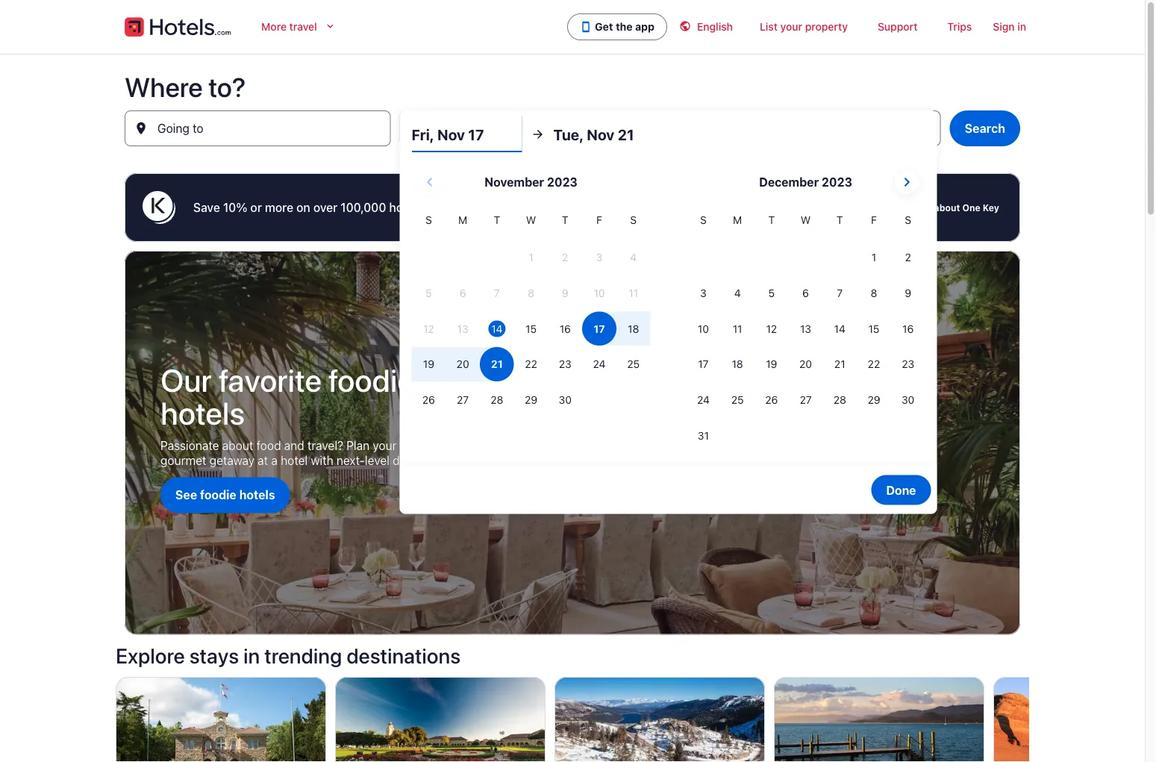 Task type: describe. For each thing, give the bounding box(es) containing it.
17 button
[[686, 347, 721, 381]]

fri, nov 17 button
[[412, 116, 522, 152]]

gourmet
[[160, 454, 206, 468]]

download the app button image
[[580, 21, 592, 33]]

list your property link
[[745, 12, 863, 42]]

small image
[[679, 20, 691, 32]]

travel
[[289, 21, 317, 33]]

property
[[805, 21, 848, 33]]

f for november 2023
[[596, 214, 602, 226]]

november
[[485, 175, 544, 189]]

or
[[250, 200, 262, 215]]

level
[[365, 454, 390, 468]]

travel?
[[308, 439, 343, 453]]

31 button
[[686, 419, 721, 453]]

through
[[725, 200, 769, 215]]

today element
[[488, 320, 506, 337]]

1 15 button from the left
[[514, 312, 548, 346]]

application inside our favorite foodie hotels main content
[[412, 164, 925, 454]]

sign in button
[[987, 12, 1032, 42]]

13 button
[[789, 312, 823, 346]]

2 28 button from the left
[[823, 383, 857, 417]]

to?
[[209, 71, 246, 102]]

24 for left 24 button
[[593, 358, 606, 370]]

25 inside november 2023 element
[[627, 358, 640, 370]]

learn about one key
[[907, 202, 999, 213]]

27 for 27 "button" inside the november 2023 element
[[457, 394, 469, 406]]

14 for first 14 button from right
[[834, 322, 846, 335]]

save 10% or more on over 100,000 hotels with member prices – savings get better as you climb through the tiers
[[193, 200, 817, 215]]

you
[[668, 200, 689, 215]]

13
[[800, 322, 811, 335]]

3 t from the left
[[768, 214, 775, 226]]

1 26 button from the left
[[412, 383, 446, 417]]

28 for 2nd 28 button from right
[[491, 394, 503, 406]]

tue, nov 21
[[554, 125, 634, 143]]

3
[[700, 287, 707, 299]]

explore stays in trending destinations
[[116, 643, 461, 668]]

prices
[[502, 200, 536, 215]]

2 button
[[891, 240, 925, 274]]

18 button
[[721, 347, 755, 381]]

2 23 from the left
[[902, 358, 915, 370]]

17 inside nov 17 - nov 21 button
[[457, 127, 469, 141]]

16 inside the december 2023 element
[[903, 322, 914, 335]]

next month image
[[898, 173, 916, 191]]

1 16 button from the left
[[548, 312, 582, 346]]

fri, nov 17
[[412, 125, 484, 143]]

9 button
[[891, 276, 925, 310]]

december 2023 element
[[686, 212, 925, 454]]

climb
[[692, 200, 722, 215]]

trending
[[264, 643, 342, 668]]

nov 17 - nov 21
[[433, 127, 518, 141]]

22 for 2nd 22 button from the right
[[525, 358, 537, 370]]

tiers
[[793, 200, 817, 215]]

10%
[[223, 200, 247, 215]]

15 inside november 2023 element
[[526, 322, 537, 335]]

21 inside nov 17 - nov 21 button
[[505, 127, 518, 141]]

29 inside november 2023 element
[[525, 394, 537, 406]]

learn
[[907, 202, 932, 213]]

fri,
[[412, 125, 434, 143]]

see foodie hotels
[[175, 488, 275, 502]]

2 16 button from the left
[[891, 312, 925, 346]]

sign in
[[993, 21, 1026, 33]]

on
[[296, 200, 310, 215]]

list
[[760, 21, 778, 33]]

the inside our favorite foodie hotels main content
[[772, 200, 790, 215]]

11 button
[[721, 312, 755, 346]]

show next card image
[[1020, 751, 1038, 762]]

stays
[[189, 643, 239, 668]]

0 horizontal spatial 24 button
[[582, 347, 616, 381]]

as
[[653, 200, 665, 215]]

favorite
[[218, 361, 322, 398]]

where
[[125, 71, 203, 102]]

19 button
[[755, 347, 789, 381]]

at
[[258, 454, 268, 468]]

21 inside tue, nov 21 button
[[618, 125, 634, 143]]

next-
[[337, 454, 365, 468]]

better
[[616, 200, 650, 215]]

savings
[[549, 200, 592, 215]]

trips
[[948, 21, 972, 33]]

support
[[878, 21, 918, 33]]

11
[[733, 322, 742, 335]]

get
[[595, 21, 613, 33]]

20
[[799, 358, 812, 370]]

10
[[698, 322, 709, 335]]

8 button
[[857, 276, 891, 310]]

about inside our favorite foodie hotels passionate about food and travel? plan your gourmet getaway at a hotel with next-level dining.
[[222, 439, 253, 453]]

in inside our favorite foodie hotels main content
[[243, 643, 260, 668]]

search button
[[950, 110, 1020, 146]]

1 22 button from the left
[[514, 347, 548, 381]]

4 s from the left
[[905, 214, 911, 226]]

1 23 from the left
[[559, 358, 572, 370]]

foodie inside our favorite foodie hotels passionate about food and travel? plan your gourmet getaway at a hotel with next-level dining.
[[328, 361, 414, 398]]

25 inside the december 2023 element
[[731, 394, 744, 406]]

5
[[769, 287, 775, 299]]

1 vertical spatial foodie
[[200, 488, 236, 502]]

trips link
[[933, 12, 987, 42]]

7 button
[[823, 276, 857, 310]]

more travel
[[261, 21, 317, 33]]

0 vertical spatial with
[[426, 200, 450, 215]]

1 30 button from the left
[[548, 383, 582, 417]]

4 t from the left
[[837, 214, 843, 226]]

2 23 button from the left
[[891, 347, 925, 381]]

our favorite foodie hotels main content
[[0, 54, 1156, 762]]

and
[[284, 439, 304, 453]]

29 inside the december 2023 element
[[868, 394, 880, 406]]

w for november
[[526, 214, 536, 226]]

2023 for november 2023
[[547, 175, 578, 189]]

6 button
[[789, 276, 823, 310]]

with inside our favorite foodie hotels passionate about food and travel? plan your gourmet getaway at a hotel with next-level dining.
[[311, 454, 333, 468]]

3 button
[[686, 276, 721, 310]]

over
[[313, 200, 338, 215]]

one
[[963, 202, 981, 213]]

m for november 2023
[[458, 214, 467, 226]]

key
[[983, 202, 999, 213]]

where to?
[[125, 71, 246, 102]]

more
[[265, 200, 293, 215]]

food
[[256, 439, 281, 453]]

27 for second 27 "button" from the left
[[800, 394, 812, 406]]

-
[[472, 127, 478, 141]]

tue, nov 21 button
[[554, 116, 664, 152]]



Task type: locate. For each thing, give the bounding box(es) containing it.
0 horizontal spatial your
[[373, 439, 397, 453]]

1 horizontal spatial with
[[426, 200, 450, 215]]

26 down 19 "button"
[[765, 394, 778, 406]]

0 horizontal spatial 27 button
[[446, 383, 480, 417]]

f up '1'
[[871, 214, 877, 226]]

1 horizontal spatial 24 button
[[686, 383, 721, 417]]

21 left directional icon
[[505, 127, 518, 141]]

0 horizontal spatial 23
[[559, 358, 572, 370]]

2 28 from the left
[[834, 394, 846, 406]]

4
[[734, 287, 741, 299]]

more
[[261, 21, 287, 33]]

21 button
[[823, 347, 857, 381]]

2 w from the left
[[801, 214, 811, 226]]

1 horizontal spatial 28 button
[[823, 383, 857, 417]]

15 button right the today element
[[514, 312, 548, 346]]

28 inside the december 2023 element
[[834, 394, 846, 406]]

24 button
[[582, 347, 616, 381], [686, 383, 721, 417]]

1 23 button from the left
[[548, 347, 582, 381]]

0 horizontal spatial m
[[458, 214, 467, 226]]

with down travel?
[[311, 454, 333, 468]]

17 inside fri, nov 17 button
[[468, 125, 484, 143]]

28 button
[[480, 383, 514, 417], [823, 383, 857, 417]]

21
[[618, 125, 634, 143], [505, 127, 518, 141], [834, 358, 845, 370]]

25 button inside the december 2023 element
[[721, 383, 755, 417]]

0 horizontal spatial 16 button
[[548, 312, 582, 346]]

your up level
[[373, 439, 397, 453]]

the left tiers
[[772, 200, 790, 215]]

1 horizontal spatial 2023
[[822, 175, 852, 189]]

1 horizontal spatial 28
[[834, 394, 846, 406]]

0 vertical spatial about
[[934, 202, 960, 213]]

27 button
[[446, 383, 480, 417], [789, 383, 823, 417]]

2
[[905, 251, 911, 263]]

see
[[175, 488, 197, 502]]

hotel
[[281, 454, 308, 468]]

the
[[616, 21, 633, 33], [772, 200, 790, 215]]

16 button right the today element
[[548, 312, 582, 346]]

1 vertical spatial 24
[[697, 394, 710, 406]]

our
[[160, 361, 212, 398]]

24 inside the december 2023 element
[[697, 394, 710, 406]]

0 horizontal spatial 30 button
[[548, 383, 582, 417]]

f inside november 2023 element
[[596, 214, 602, 226]]

0 horizontal spatial 25 button
[[616, 347, 651, 381]]

1 horizontal spatial your
[[780, 21, 802, 33]]

hotels down at
[[239, 488, 275, 502]]

18
[[732, 358, 743, 370]]

22 for 2nd 22 button from left
[[868, 358, 880, 370]]

21 inside 21 button
[[834, 358, 845, 370]]

in inside dropdown button
[[1018, 21, 1026, 33]]

1 horizontal spatial foodie
[[328, 361, 414, 398]]

tue,
[[554, 125, 584, 143]]

m right climb
[[733, 214, 742, 226]]

14 button
[[480, 312, 514, 346], [823, 312, 857, 346]]

0 horizontal spatial 28 button
[[480, 383, 514, 417]]

about up getaway
[[222, 439, 253, 453]]

1 2023 from the left
[[547, 175, 578, 189]]

2023 for december 2023
[[822, 175, 852, 189]]

2 vertical spatial hotels
[[239, 488, 275, 502]]

0 horizontal spatial 16
[[560, 322, 571, 335]]

search
[[965, 121, 1005, 135]]

november 2023
[[485, 175, 578, 189]]

0 horizontal spatial 30
[[559, 394, 572, 406]]

16 inside november 2023 element
[[560, 322, 571, 335]]

2 29 from the left
[[868, 394, 880, 406]]

2 t from the left
[[562, 214, 569, 226]]

0 vertical spatial your
[[780, 21, 802, 33]]

2 30 button from the left
[[891, 383, 925, 417]]

s left as on the right of the page
[[630, 214, 637, 226]]

0 horizontal spatial 25
[[627, 358, 640, 370]]

28 button down 21 button
[[823, 383, 857, 417]]

english
[[697, 21, 733, 33]]

1 vertical spatial your
[[373, 439, 397, 453]]

1 horizontal spatial 25 button
[[721, 383, 755, 417]]

2 22 button from the left
[[857, 347, 891, 381]]

s down the learn
[[905, 214, 911, 226]]

sign
[[993, 21, 1015, 33]]

0 horizontal spatial 15
[[526, 322, 537, 335]]

1 horizontal spatial 27
[[800, 394, 812, 406]]

1 vertical spatial the
[[772, 200, 790, 215]]

0 horizontal spatial 29
[[525, 394, 537, 406]]

1 vertical spatial in
[[243, 643, 260, 668]]

0 horizontal spatial 22 button
[[514, 347, 548, 381]]

1 horizontal spatial 30 button
[[891, 383, 925, 417]]

1 horizontal spatial 25
[[731, 394, 744, 406]]

1 horizontal spatial 23 button
[[891, 347, 925, 381]]

2023 up savings
[[547, 175, 578, 189]]

1 vertical spatial 24 button
[[686, 383, 721, 417]]

28 button down the today element
[[480, 383, 514, 417]]

1 horizontal spatial w
[[801, 214, 811, 226]]

17 inside '17' button
[[698, 358, 709, 370]]

t left prices
[[494, 214, 500, 226]]

1 horizontal spatial 29
[[868, 394, 880, 406]]

0 horizontal spatial 15 button
[[514, 312, 548, 346]]

hotels logo image
[[125, 15, 232, 39]]

foodie
[[328, 361, 414, 398], [200, 488, 236, 502]]

1 s from the left
[[425, 214, 432, 226]]

your right the list at top right
[[780, 21, 802, 33]]

2 14 from the left
[[834, 322, 846, 335]]

show previous card image
[[107, 751, 125, 762]]

31
[[698, 429, 709, 442]]

s down previous month image
[[425, 214, 432, 226]]

8
[[871, 287, 877, 299]]

2 30 from the left
[[902, 394, 915, 406]]

0 horizontal spatial 27
[[457, 394, 469, 406]]

1 horizontal spatial in
[[1018, 21, 1026, 33]]

2 14 button from the left
[[823, 312, 857, 346]]

1 m from the left
[[458, 214, 467, 226]]

28 for first 28 button from the right
[[834, 394, 846, 406]]

26 button up dining.
[[412, 383, 446, 417]]

w for december
[[801, 214, 811, 226]]

2 s from the left
[[630, 214, 637, 226]]

0 vertical spatial 25
[[627, 358, 640, 370]]

learn about one key link
[[904, 196, 1002, 219]]

1 t from the left
[[494, 214, 500, 226]]

with
[[426, 200, 450, 215], [311, 454, 333, 468]]

1 vertical spatial 25 button
[[721, 383, 755, 417]]

25 down 18 button
[[731, 394, 744, 406]]

get the app link
[[567, 13, 667, 40]]

1 horizontal spatial f
[[871, 214, 877, 226]]

1 horizontal spatial about
[[934, 202, 960, 213]]

15 button
[[514, 312, 548, 346], [857, 312, 891, 346]]

17 right fri,
[[468, 125, 484, 143]]

1 horizontal spatial 26 button
[[755, 383, 789, 417]]

get the app
[[595, 21, 655, 33]]

22 inside november 2023 element
[[525, 358, 537, 370]]

2 27 button from the left
[[789, 383, 823, 417]]

in
[[1018, 21, 1026, 33], [243, 643, 260, 668]]

1 horizontal spatial 16 button
[[891, 312, 925, 346]]

done button
[[871, 475, 931, 505]]

0 horizontal spatial w
[[526, 214, 536, 226]]

1 27 button from the left
[[446, 383, 480, 417]]

2 2023 from the left
[[822, 175, 852, 189]]

12 button
[[755, 312, 789, 346]]

0 horizontal spatial f
[[596, 214, 602, 226]]

your inside our favorite foodie hotels passionate about food and travel? plan your gourmet getaway at a hotel with next-level dining.
[[373, 439, 397, 453]]

2 f from the left
[[871, 214, 877, 226]]

14 inside the december 2023 element
[[834, 322, 846, 335]]

0 vertical spatial 24 button
[[582, 347, 616, 381]]

english button
[[667, 12, 745, 42]]

november 2023 element
[[412, 212, 651, 419]]

0 horizontal spatial 24
[[593, 358, 606, 370]]

0 horizontal spatial 28
[[491, 394, 503, 406]]

29
[[525, 394, 537, 406], [868, 394, 880, 406]]

1 horizontal spatial 30
[[902, 394, 915, 406]]

14 inside the today element
[[491, 322, 503, 335]]

25 button inside november 2023 element
[[616, 347, 651, 381]]

5 button
[[755, 276, 789, 310]]

15 inside the december 2023 element
[[869, 322, 880, 335]]

w inside november 2023 element
[[526, 214, 536, 226]]

28 inside november 2023 element
[[491, 394, 503, 406]]

30
[[559, 394, 572, 406], [902, 394, 915, 406]]

21 right 20 button
[[834, 358, 845, 370]]

2 horizontal spatial 21
[[834, 358, 845, 370]]

0 vertical spatial 25 button
[[616, 347, 651, 381]]

9
[[905, 287, 911, 299]]

application containing november 2023
[[412, 164, 925, 454]]

1 horizontal spatial 14 button
[[823, 312, 857, 346]]

directional image
[[531, 128, 545, 141]]

in right stays
[[243, 643, 260, 668]]

1 horizontal spatial m
[[733, 214, 742, 226]]

1 horizontal spatial 27 button
[[789, 383, 823, 417]]

0 horizontal spatial 2023
[[547, 175, 578, 189]]

24
[[593, 358, 606, 370], [697, 394, 710, 406]]

26 inside the december 2023 element
[[765, 394, 778, 406]]

12
[[766, 322, 777, 335]]

17 left -
[[457, 127, 469, 141]]

–
[[539, 200, 546, 215]]

0 horizontal spatial 21
[[505, 127, 518, 141]]

save
[[193, 200, 220, 215]]

2 26 from the left
[[765, 394, 778, 406]]

1 16 from the left
[[560, 322, 571, 335]]

dine under a verdant mosaic of plant life in the city. image
[[125, 251, 1020, 635]]

hotels inside our favorite foodie hotels passionate about food and travel? plan your gourmet getaway at a hotel with next-level dining.
[[160, 394, 245, 431]]

1 30 from the left
[[559, 394, 572, 406]]

25 button
[[616, 347, 651, 381], [721, 383, 755, 417]]

1 horizontal spatial 14
[[834, 322, 846, 335]]

nov
[[437, 125, 465, 143], [587, 125, 614, 143], [433, 127, 454, 141], [481, 127, 502, 141]]

0 horizontal spatial 26
[[422, 394, 435, 406]]

1 horizontal spatial 22 button
[[857, 347, 891, 381]]

s right you
[[700, 214, 707, 226]]

28 down the today element
[[491, 394, 503, 406]]

1 14 from the left
[[491, 322, 503, 335]]

1 22 from the left
[[525, 358, 537, 370]]

16 right the today element
[[560, 322, 571, 335]]

27 inside november 2023 element
[[457, 394, 469, 406]]

30 button
[[548, 383, 582, 417], [891, 383, 925, 417]]

passionate
[[160, 439, 219, 453]]

december
[[759, 175, 819, 189]]

1 27 from the left
[[457, 394, 469, 406]]

1 vertical spatial hotels
[[160, 394, 245, 431]]

0 horizontal spatial 26 button
[[412, 383, 446, 417]]

w inside the december 2023 element
[[801, 214, 811, 226]]

with down previous month image
[[426, 200, 450, 215]]

0 horizontal spatial foodie
[[200, 488, 236, 502]]

100,000
[[341, 200, 386, 215]]

16 down the 9 button
[[903, 322, 914, 335]]

0 horizontal spatial about
[[222, 439, 253, 453]]

4 button
[[721, 276, 755, 310]]

1 vertical spatial with
[[311, 454, 333, 468]]

0 horizontal spatial with
[[311, 454, 333, 468]]

25 left '17' button at right
[[627, 358, 640, 370]]

24 inside november 2023 element
[[593, 358, 606, 370]]

6
[[803, 287, 809, 299]]

0 vertical spatial in
[[1018, 21, 1026, 33]]

1 29 button from the left
[[514, 383, 548, 417]]

getaway
[[209, 454, 255, 468]]

1 horizontal spatial 22
[[868, 358, 880, 370]]

15 right the today element
[[526, 322, 537, 335]]

0 horizontal spatial the
[[616, 21, 633, 33]]

foodie right see
[[200, 488, 236, 502]]

1 horizontal spatial 15 button
[[857, 312, 891, 346]]

2 29 button from the left
[[857, 383, 891, 417]]

1 f from the left
[[596, 214, 602, 226]]

w down december 2023
[[801, 214, 811, 226]]

14
[[491, 322, 503, 335], [834, 322, 846, 335]]

w left –
[[526, 214, 536, 226]]

26 button down 19 "button"
[[755, 383, 789, 417]]

0 vertical spatial the
[[616, 21, 633, 33]]

25 button down 18 button
[[721, 383, 755, 417]]

30 inside the december 2023 element
[[902, 394, 915, 406]]

21 right tue,
[[618, 125, 634, 143]]

m left prices
[[458, 214, 467, 226]]

3 s from the left
[[700, 214, 707, 226]]

7
[[837, 287, 843, 299]]

28 down 21 button
[[834, 394, 846, 406]]

destinations
[[346, 643, 461, 668]]

f
[[596, 214, 602, 226], [871, 214, 877, 226]]

1 horizontal spatial 23
[[902, 358, 915, 370]]

1 horizontal spatial 16
[[903, 322, 914, 335]]

1 horizontal spatial 15
[[869, 322, 880, 335]]

2 27 from the left
[[800, 394, 812, 406]]

27 button inside november 2023 element
[[446, 383, 480, 417]]

2 15 from the left
[[869, 322, 880, 335]]

1 28 from the left
[[491, 394, 503, 406]]

2 15 button from the left
[[857, 312, 891, 346]]

f inside the december 2023 element
[[871, 214, 877, 226]]

get
[[595, 200, 613, 215]]

22 inside the december 2023 element
[[868, 358, 880, 370]]

done
[[886, 483, 916, 497]]

23 button
[[548, 347, 582, 381], [891, 347, 925, 381]]

15 button down the 8 button
[[857, 312, 891, 346]]

26 inside november 2023 element
[[422, 394, 435, 406]]

t right tiers
[[837, 214, 843, 226]]

t left tiers
[[768, 214, 775, 226]]

0 vertical spatial hotels
[[389, 200, 423, 215]]

0 vertical spatial 24
[[593, 358, 606, 370]]

hotels down previous month image
[[389, 200, 423, 215]]

2 16 from the left
[[903, 322, 914, 335]]

our favorite foodie hotels passionate about food and travel? plan your gourmet getaway at a hotel with next-level dining.
[[160, 361, 429, 468]]

0 horizontal spatial 14
[[491, 322, 503, 335]]

1 horizontal spatial 21
[[618, 125, 634, 143]]

0 horizontal spatial 14 button
[[480, 312, 514, 346]]

2 m from the left
[[733, 214, 742, 226]]

26
[[422, 394, 435, 406], [765, 394, 778, 406]]

about left the 'one'
[[934, 202, 960, 213]]

f right savings
[[596, 214, 602, 226]]

m
[[458, 214, 467, 226], [733, 214, 742, 226]]

24 for the bottom 24 button
[[697, 394, 710, 406]]

26 up dining.
[[422, 394, 435, 406]]

0 horizontal spatial 29 button
[[514, 383, 548, 417]]

1 26 from the left
[[422, 394, 435, 406]]

25 button left '17' button at right
[[616, 347, 651, 381]]

t right –
[[562, 214, 569, 226]]

17 left "18"
[[698, 358, 709, 370]]

19
[[766, 358, 777, 370]]

1 28 button from the left
[[480, 383, 514, 417]]

1 14 button from the left
[[480, 312, 514, 346]]

t
[[494, 214, 500, 226], [562, 214, 569, 226], [768, 214, 775, 226], [837, 214, 843, 226]]

16 button down the 9 button
[[891, 312, 925, 346]]

27 inside the december 2023 element
[[800, 394, 812, 406]]

december 2023
[[759, 175, 852, 189]]

1 horizontal spatial 24
[[697, 394, 710, 406]]

f for december 2023
[[871, 214, 877, 226]]

0 horizontal spatial 22
[[525, 358, 537, 370]]

dining.
[[393, 454, 429, 468]]

in right sign
[[1018, 21, 1026, 33]]

2 22 from the left
[[868, 358, 880, 370]]

15 down the 8 button
[[869, 322, 880, 335]]

20 button
[[789, 347, 823, 381]]

hotels up passionate
[[160, 394, 245, 431]]

1 15 from the left
[[526, 322, 537, 335]]

0 horizontal spatial 23 button
[[548, 347, 582, 381]]

more travel button
[[249, 12, 348, 42]]

1 horizontal spatial 29 button
[[857, 383, 891, 417]]

application
[[412, 164, 925, 454]]

14 for second 14 button from the right
[[491, 322, 503, 335]]

1 horizontal spatial the
[[772, 200, 790, 215]]

2 26 button from the left
[[755, 383, 789, 417]]

10 button
[[686, 312, 721, 346]]

nov 17 - nov 21 button
[[400, 110, 666, 146]]

1 vertical spatial 25
[[731, 394, 744, 406]]

see foodie hotels link
[[160, 477, 290, 513]]

0 vertical spatial foodie
[[328, 361, 414, 398]]

1 29 from the left
[[525, 394, 537, 406]]

your
[[780, 21, 802, 33], [373, 439, 397, 453]]

1 w from the left
[[526, 214, 536, 226]]

0 horizontal spatial in
[[243, 643, 260, 668]]

previous month image
[[421, 173, 439, 191]]

support link
[[863, 12, 933, 42]]

foodie up 'plan'
[[328, 361, 414, 398]]

30 inside november 2023 element
[[559, 394, 572, 406]]

1 horizontal spatial 26
[[765, 394, 778, 406]]

the right get
[[616, 21, 633, 33]]

1 vertical spatial about
[[222, 439, 253, 453]]

m for december 2023
[[733, 214, 742, 226]]

2023 right december
[[822, 175, 852, 189]]

16
[[560, 322, 571, 335], [903, 322, 914, 335]]



Task type: vqa. For each thing, say whether or not it's contained in the screenshot.


